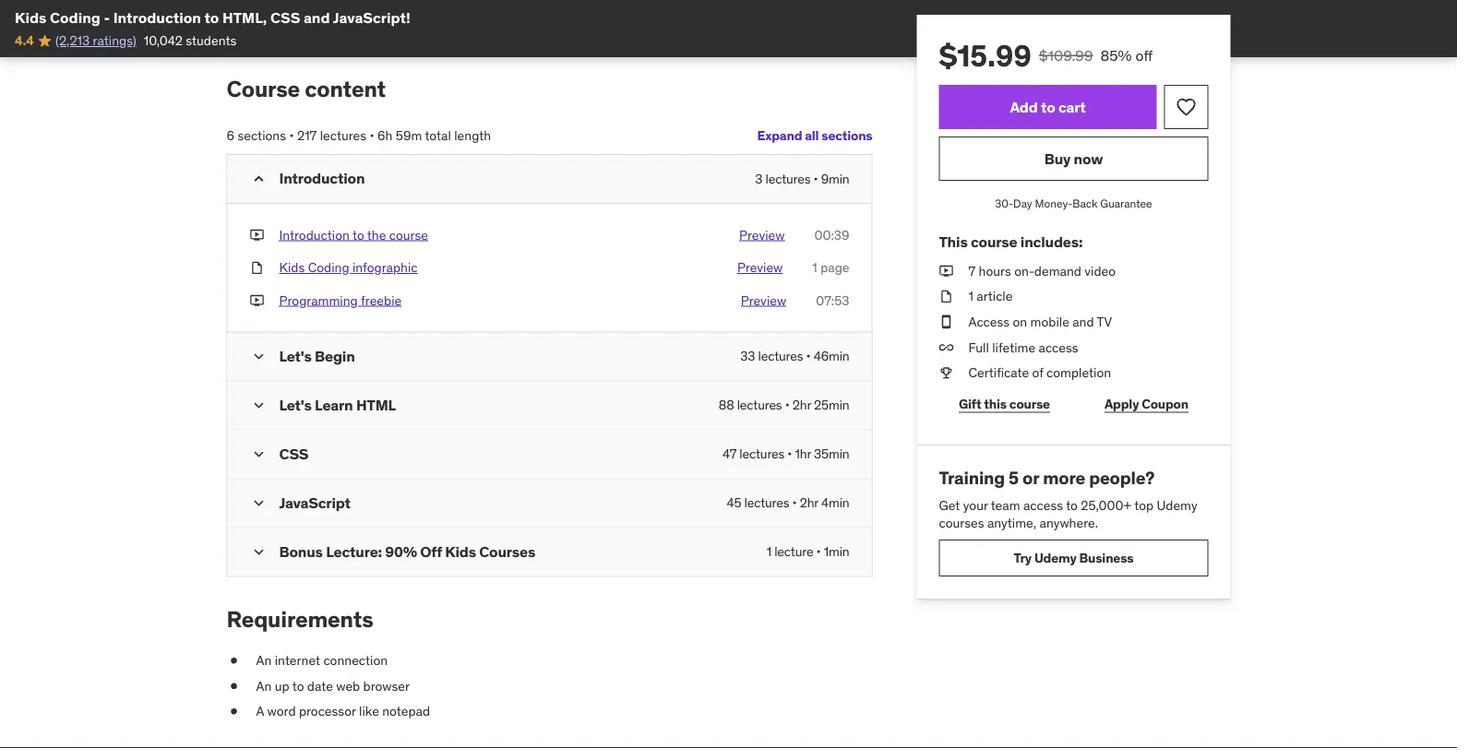 Task type: vqa. For each thing, say whether or not it's contained in the screenshot.
(464)
no



Task type: locate. For each thing, give the bounding box(es) containing it.
xsmall image
[[250, 292, 265, 310], [939, 313, 954, 331], [939, 339, 954, 357], [227, 703, 241, 721]]

coupon
[[1142, 396, 1189, 412]]

and down the "end"
[[304, 8, 330, 27]]

to up 10,042 students
[[205, 8, 219, 27]]

coding for infographic
[[308, 259, 350, 276]]

tv
[[1097, 314, 1113, 330]]

1 horizontal spatial sections
[[822, 127, 873, 144]]

1 horizontal spatial students
[[426, 0, 477, 8]]

xsmall image left full
[[939, 339, 954, 357]]

0 vertical spatial css
[[270, 8, 300, 27]]

kids up '4.4'
[[15, 8, 47, 27]]

introduction up 10,042
[[113, 8, 201, 27]]

1 vertical spatial preview
[[738, 259, 783, 276]]

0 vertical spatial introduction
[[113, 8, 201, 27]]

expand all sections button
[[758, 117, 873, 154]]

kids right the off
[[445, 543, 476, 562]]

1 small image from the top
[[250, 170, 268, 188]]

know
[[502, 0, 532, 8]]

and left tv
[[1073, 314, 1095, 330]]

sections right all
[[822, 127, 873, 144]]

let's left begin
[[279, 347, 312, 366]]

lectures for let's begin
[[759, 348, 804, 365]]

1 horizontal spatial udemy
[[1157, 497, 1198, 514]]

2 vertical spatial of
[[1033, 365, 1044, 381]]

xsmall image
[[250, 226, 265, 244], [250, 259, 265, 277], [939, 262, 954, 280], [939, 288, 954, 306], [939, 364, 954, 382], [227, 652, 241, 670], [227, 678, 241, 696]]

internet
[[275, 653, 320, 669]]

•
[[289, 127, 294, 144], [370, 127, 375, 144], [814, 170, 818, 187], [807, 348, 811, 365], [785, 397, 790, 414], [788, 446, 792, 463], [793, 495, 797, 512], [817, 544, 821, 561]]

try udemy business link
[[939, 540, 1209, 577]]

css down by
[[270, 8, 300, 27]]

1 horizontal spatial kids
[[279, 259, 305, 276]]

course,
[[381, 0, 423, 8]]

preview up 33 on the top of page
[[741, 292, 787, 309]]

life
[[416, 9, 434, 26]]

course up 'hours'
[[971, 232, 1018, 251]]

skill
[[465, 9, 488, 26]]

an
[[256, 653, 272, 669], [256, 678, 272, 695]]

freebie
[[361, 292, 402, 309]]

1 let's from the top
[[279, 347, 312, 366]]

1 for 1 page
[[813, 259, 818, 276]]

learn
[[315, 396, 353, 415]]

2 vertical spatial introduction
[[279, 227, 350, 243]]

an for an up to date web browser
[[256, 678, 272, 695]]

25,000+
[[1081, 497, 1132, 514]]

courses
[[479, 543, 536, 562]]

1 small image from the top
[[250, 348, 268, 366]]

ratings)
[[93, 32, 136, 49]]

date
[[307, 678, 333, 695]]

2 small image from the top
[[250, 397, 268, 415]]

1 left article
[[969, 288, 974, 305]]

• left 25min
[[785, 397, 790, 414]]

css
[[270, 8, 300, 27], [279, 445, 309, 464]]

• left 1min on the bottom
[[817, 544, 821, 561]]

2 horizontal spatial kids
[[445, 543, 476, 562]]

access down or
[[1024, 497, 1064, 514]]

lecture
[[775, 544, 814, 561]]

of left a
[[341, 9, 352, 26]]

• left 46min
[[807, 348, 811, 365]]

0 horizontal spatial udemy
[[1035, 550, 1077, 566]]

1 vertical spatial kids
[[279, 259, 305, 276]]

xsmall image for full lifetime access
[[939, 339, 954, 357]]

css up javascript
[[279, 445, 309, 464]]

get
[[939, 497, 961, 514]]

the down by
[[279, 9, 298, 26]]

lectures right '45'
[[745, 495, 790, 512]]

xsmall image for certificate of completion
[[939, 364, 954, 382]]

content
[[305, 75, 386, 103]]

4 small image from the top
[[250, 544, 268, 562]]

lectures right 47
[[740, 446, 785, 463]]

xsmall image for 7 hours on-demand video
[[939, 262, 954, 280]]

small image left learn on the bottom left of page
[[250, 397, 268, 415]]

introduction to the course
[[279, 227, 428, 243]]

1 vertical spatial students
[[186, 32, 237, 49]]

preview for 00:39
[[740, 227, 785, 243]]

expand all sections
[[758, 127, 873, 144]]

0 horizontal spatial 1
[[767, 544, 772, 561]]

1 vertical spatial udemy
[[1035, 550, 1077, 566]]

full lifetime access
[[969, 339, 1079, 356]]

1 vertical spatial and
[[1073, 314, 1095, 330]]

this course includes:
[[939, 232, 1083, 251]]

coding up (2,213
[[50, 8, 101, 27]]

• left 9min
[[814, 170, 818, 187]]

0 horizontal spatial sections
[[238, 127, 286, 144]]

course down certificate of completion
[[1010, 396, 1051, 412]]

the up infographic on the left top of page
[[367, 227, 386, 243]]

udemy inside "link"
[[1035, 550, 1077, 566]]

2hr
[[793, 397, 812, 414], [800, 495, 819, 512]]

1 for 1 article
[[969, 288, 974, 305]]

and
[[304, 8, 330, 27], [1073, 314, 1095, 330]]

small image
[[250, 170, 268, 188], [250, 446, 268, 464], [250, 495, 268, 513], [250, 544, 268, 562]]

• for css
[[788, 446, 792, 463]]

preview for 1 page
[[738, 259, 783, 276]]

1 vertical spatial access
[[1024, 497, 1064, 514]]

on-
[[1015, 263, 1035, 279]]

kids coding infographic button
[[279, 259, 418, 277]]

browser
[[363, 678, 410, 695]]

0 vertical spatial let's
[[279, 347, 312, 366]]

2 let's from the top
[[279, 396, 312, 415]]

0 vertical spatial and
[[304, 8, 330, 27]]

coding inside button
[[308, 259, 350, 276]]

students down the kids coding - introduction to html, css and javascript!
[[186, 32, 237, 49]]

of up a
[[344, 0, 356, 8]]

coding up programming
[[308, 259, 350, 276]]

an left internet at the bottom left
[[256, 653, 272, 669]]

• left 1hr
[[788, 446, 792, 463]]

1 an from the top
[[256, 653, 272, 669]]

like
[[359, 704, 379, 720]]

0 vertical spatial coding
[[50, 8, 101, 27]]

the inside button
[[367, 227, 386, 243]]

(2,213
[[55, 32, 90, 49]]

1 horizontal spatial and
[[1073, 314, 1095, 330]]

course inside button
[[389, 227, 428, 243]]

4.4
[[15, 32, 34, 49]]

course up infographic on the left top of page
[[389, 227, 428, 243]]

1 vertical spatial of
[[341, 9, 352, 26]]

introduction up kids coding infographic
[[279, 227, 350, 243]]

small image left let's begin
[[250, 348, 268, 366]]

lectures
[[320, 127, 367, 144], [766, 170, 811, 187], [759, 348, 804, 365], [737, 397, 783, 414], [740, 446, 785, 463], [745, 495, 790, 512]]

to up kids coding infographic
[[353, 227, 364, 243]]

0 horizontal spatial kids
[[15, 8, 47, 27]]

33
[[741, 348, 756, 365]]

apply
[[1105, 396, 1140, 412]]

1 vertical spatial introduction
[[279, 169, 365, 188]]

small image for bonus lecture: 90% off kids courses
[[250, 544, 268, 562]]

0 horizontal spatial coding
[[50, 8, 101, 27]]

lectures for introduction
[[766, 170, 811, 187]]

introduction
[[113, 8, 201, 27], [279, 169, 365, 188], [279, 227, 350, 243]]

training 5 or more people? get your team access to 25,000+ top udemy courses anytime, anywhere.
[[939, 467, 1198, 532]]

0 vertical spatial preview
[[740, 227, 785, 243]]

an left the up
[[256, 678, 272, 695]]

to up anywhere.
[[1067, 497, 1078, 514]]

• for introduction
[[814, 170, 818, 187]]

sections
[[822, 127, 873, 144], [238, 127, 286, 144]]

3
[[756, 170, 763, 187]]

a
[[256, 704, 264, 720]]

0 vertical spatial kids
[[15, 8, 47, 27]]

access down mobile
[[1039, 339, 1079, 356]]

infographic
[[353, 259, 418, 276]]

1 horizontal spatial coding
[[308, 259, 350, 276]]

students up long
[[426, 0, 477, 8]]

udemy right try
[[1035, 550, 1077, 566]]

2 horizontal spatial 1
[[969, 288, 974, 305]]

of down full lifetime access
[[1033, 365, 1044, 381]]

xsmall image left access
[[939, 313, 954, 331]]

3 small image from the top
[[250, 495, 268, 513]]

1 vertical spatial small image
[[250, 397, 268, 415]]

the
[[297, 0, 316, 8], [358, 0, 377, 8], [279, 9, 298, 26], [367, 227, 386, 243]]

kids for kids coding - introduction to html, css and javascript!
[[15, 8, 47, 27]]

kids inside button
[[279, 259, 305, 276]]

1 vertical spatial coding
[[308, 259, 350, 276]]

10,042 students
[[144, 32, 237, 49]]

• for bonus lecture: 90% off kids courses
[[817, 544, 821, 561]]

2hr left 25min
[[793, 397, 812, 414]]

introduction inside button
[[279, 227, 350, 243]]

lectures right 33 on the top of page
[[759, 348, 804, 365]]

includes:
[[1021, 232, 1083, 251]]

article
[[977, 288, 1013, 305]]

kids coding infographic
[[279, 259, 418, 276]]

2 vertical spatial preview
[[741, 292, 787, 309]]

day
[[1014, 196, 1033, 211]]

an internet connection
[[256, 653, 388, 669]]

1 left lecture
[[767, 544, 772, 561]]

kids for kids coding infographic
[[279, 259, 305, 276]]

30-day money-back guarantee
[[996, 196, 1153, 211]]

introduction for introduction
[[279, 169, 365, 188]]

will
[[480, 0, 498, 8]]

on
[[1013, 314, 1028, 330]]

45
[[727, 495, 742, 512]]

• left the 4min
[[793, 495, 797, 512]]

kids up programming
[[279, 259, 305, 276]]

xsmall image for an internet connection
[[227, 652, 241, 670]]

1
[[813, 259, 818, 276], [969, 288, 974, 305], [767, 544, 772, 561]]

xsmall image for an up to date web browser
[[227, 678, 241, 696]]

xsmall image left a
[[227, 703, 241, 721]]

2 vertical spatial kids
[[445, 543, 476, 562]]

2hr for let's learn html
[[793, 397, 812, 414]]

2hr left the 4min
[[800, 495, 819, 512]]

2 small image from the top
[[250, 446, 268, 464]]

0 horizontal spatial and
[[304, 8, 330, 27]]

to right the up
[[292, 678, 304, 695]]

small image
[[250, 348, 268, 366], [250, 397, 268, 415]]

$15.99
[[939, 37, 1032, 74]]

0 vertical spatial 2hr
[[793, 397, 812, 414]]

students inside by the end of the course, students will know the basics of a valuable life long skill
[[426, 0, 477, 8]]

0 vertical spatial an
[[256, 653, 272, 669]]

sections right 6
[[238, 127, 286, 144]]

introduction down 217 in the top left of the page
[[279, 169, 365, 188]]

1 horizontal spatial 1
[[813, 259, 818, 276]]

1 page
[[813, 259, 850, 276]]

• for javascript
[[793, 495, 797, 512]]

small image for let's learn html
[[250, 397, 268, 415]]

1 vertical spatial 1
[[969, 288, 974, 305]]

1 vertical spatial an
[[256, 678, 272, 695]]

1 sections from the left
[[822, 127, 873, 144]]

$109.99
[[1039, 46, 1094, 65]]

lectures right 88
[[737, 397, 783, 414]]

2 sections from the left
[[238, 127, 286, 144]]

requirements
[[227, 606, 374, 634]]

217
[[297, 127, 317, 144]]

of
[[344, 0, 356, 8], [341, 9, 352, 26], [1033, 365, 1044, 381]]

0 vertical spatial 1
[[813, 259, 818, 276]]

introduction to the course button
[[279, 226, 428, 244]]

0 vertical spatial students
[[426, 0, 477, 8]]

2 an from the top
[[256, 678, 272, 695]]

this
[[985, 396, 1007, 412]]

1 vertical spatial let's
[[279, 396, 312, 415]]

let's begin
[[279, 347, 355, 366]]

1 vertical spatial 2hr
[[800, 495, 819, 512]]

preview down 3
[[740, 227, 785, 243]]

let's for let's begin
[[279, 347, 312, 366]]

cart
[[1059, 97, 1086, 116]]

1 left 'page'
[[813, 259, 818, 276]]

preview left 1 page
[[738, 259, 783, 276]]

preview for 07:53
[[741, 292, 787, 309]]

html,
[[222, 8, 267, 27]]

off
[[1136, 46, 1153, 65]]

0 horizontal spatial students
[[186, 32, 237, 49]]

lectures for javascript
[[745, 495, 790, 512]]

• left 217 in the top left of the page
[[289, 127, 294, 144]]

let's
[[279, 347, 312, 366], [279, 396, 312, 415]]

let's left learn on the bottom left of page
[[279, 396, 312, 415]]

udemy right the top
[[1157, 497, 1198, 514]]

88
[[719, 397, 735, 414]]

small image for let's begin
[[250, 348, 268, 366]]

lectures right 3
[[766, 170, 811, 187]]

a
[[356, 9, 362, 26]]

0 vertical spatial small image
[[250, 348, 268, 366]]

0 vertical spatial udemy
[[1157, 497, 1198, 514]]



Task type: describe. For each thing, give the bounding box(es) containing it.
access inside "training 5 or more people? get your team access to 25,000+ top udemy courses anytime, anywhere."
[[1024, 497, 1064, 514]]

certificate
[[969, 365, 1030, 381]]

• for let's begin
[[807, 348, 811, 365]]

lectures right 217 in the top left of the page
[[320, 127, 367, 144]]

gift this course
[[959, 396, 1051, 412]]

47
[[723, 446, 737, 463]]

lifetime
[[993, 339, 1036, 356]]

this
[[939, 232, 968, 251]]

wishlist image
[[1176, 96, 1198, 118]]

xsmall image for a word processor like notepad
[[227, 703, 241, 721]]

by the end of the course, students will know the basics of a valuable life long skill
[[279, 0, 532, 26]]

• left 6h 59m
[[370, 127, 375, 144]]

45 lectures • 2hr 4min
[[727, 495, 850, 512]]

bonus lecture: 90% off kids courses
[[279, 543, 536, 562]]

course inside gift this course link
[[1010, 396, 1051, 412]]

the up javascript!
[[358, 0, 377, 8]]

business
[[1080, 550, 1134, 566]]

gift
[[959, 396, 982, 412]]

money-
[[1035, 196, 1073, 211]]

3 lectures • 9min
[[756, 170, 850, 187]]

by
[[279, 0, 294, 8]]

1hr
[[795, 446, 812, 463]]

7 hours on-demand video
[[969, 263, 1116, 279]]

25min
[[814, 397, 850, 414]]

2 vertical spatial 1
[[767, 544, 772, 561]]

training
[[939, 467, 1006, 489]]

more
[[1043, 467, 1086, 489]]

apply coupon button
[[1085, 386, 1209, 423]]

coding for -
[[50, 8, 101, 27]]

lecture:
[[326, 543, 382, 562]]

6
[[227, 127, 235, 144]]

1min
[[824, 544, 850, 561]]

1 lecture • 1min
[[767, 544, 850, 561]]

4min
[[822, 495, 850, 512]]

2hr for javascript
[[800, 495, 819, 512]]

small image for css
[[250, 446, 268, 464]]

10,042
[[144, 32, 183, 49]]

now
[[1074, 149, 1104, 168]]

udemy inside "training 5 or more people? get your team access to 25,000+ top udemy courses anytime, anywhere."
[[1157, 497, 1198, 514]]

processor
[[299, 704, 356, 720]]

85%
[[1101, 46, 1132, 65]]

basics
[[301, 9, 338, 26]]

top
[[1135, 497, 1154, 514]]

1 vertical spatial css
[[279, 445, 309, 464]]

expand
[[758, 127, 803, 144]]

anytime,
[[988, 515, 1037, 532]]

small image for javascript
[[250, 495, 268, 513]]

6 sections • 217 lectures • 6h 59m total length
[[227, 127, 491, 144]]

the up the basics
[[297, 0, 316, 8]]

programming freebie
[[279, 292, 402, 309]]

30-
[[996, 196, 1014, 211]]

bonus
[[279, 543, 323, 562]]

notepad
[[382, 704, 430, 720]]

xsmall image for access on mobile and tv
[[939, 313, 954, 331]]

total
[[425, 127, 451, 144]]

course
[[227, 75, 300, 103]]

certificate of completion
[[969, 365, 1112, 381]]

courses
[[939, 515, 985, 532]]

07:53
[[816, 292, 850, 309]]

buy now button
[[939, 137, 1209, 181]]

7
[[969, 263, 976, 279]]

buy now
[[1045, 149, 1104, 168]]

programming freebie button
[[279, 292, 402, 310]]

up
[[275, 678, 290, 695]]

to left cart
[[1042, 97, 1056, 116]]

buy
[[1045, 149, 1071, 168]]

0 vertical spatial access
[[1039, 339, 1079, 356]]

35min
[[814, 446, 850, 463]]

an for an internet connection
[[256, 653, 272, 669]]

xsmall image left programming
[[250, 292, 265, 310]]

begin
[[315, 347, 355, 366]]

33 lectures • 46min
[[741, 348, 850, 365]]

valuable
[[366, 9, 413, 26]]

try
[[1014, 550, 1032, 566]]

to inside "training 5 or more people? get your team access to 25,000+ top udemy courses anytime, anywhere."
[[1067, 497, 1078, 514]]

mobile
[[1031, 314, 1070, 330]]

90%
[[385, 543, 417, 562]]

an up to date web browser
[[256, 678, 410, 695]]

hours
[[979, 263, 1012, 279]]

xsmall image for 1 article
[[939, 288, 954, 306]]

end
[[319, 0, 341, 8]]

sections inside expand all sections dropdown button
[[822, 127, 873, 144]]

let's learn html
[[279, 396, 396, 415]]

try udemy business
[[1014, 550, 1134, 566]]

1 article
[[969, 288, 1013, 305]]

let's for let's learn html
[[279, 396, 312, 415]]

anywhere.
[[1040, 515, 1099, 532]]

add to cart
[[1010, 97, 1086, 116]]

back
[[1073, 196, 1098, 211]]

javascript!
[[333, 8, 411, 27]]

5
[[1009, 467, 1019, 489]]

demand
[[1035, 263, 1082, 279]]

add
[[1010, 97, 1038, 116]]

completion
[[1047, 365, 1112, 381]]

00:39
[[815, 227, 850, 243]]

lectures for css
[[740, 446, 785, 463]]

47 lectures • 1hr 35min
[[723, 446, 850, 463]]

add to cart button
[[939, 85, 1157, 129]]

• for let's learn html
[[785, 397, 790, 414]]

javascript
[[279, 494, 351, 513]]

introduction for introduction to the course
[[279, 227, 350, 243]]

or
[[1023, 467, 1040, 489]]

0 vertical spatial of
[[344, 0, 356, 8]]

small image for introduction
[[250, 170, 268, 188]]

team
[[991, 497, 1021, 514]]

lectures for let's learn html
[[737, 397, 783, 414]]

full
[[969, 339, 990, 356]]



